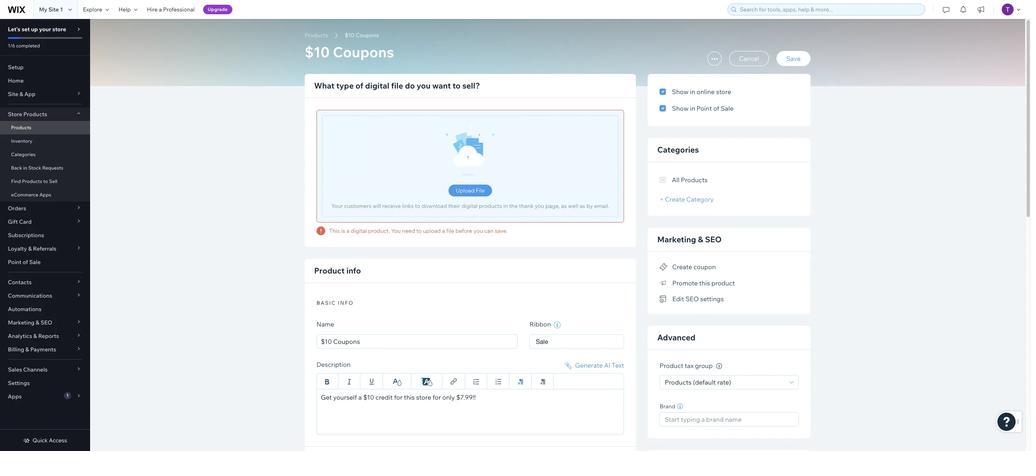 Task type: vqa. For each thing, say whether or not it's contained in the screenshot.
'option'
no



Task type: locate. For each thing, give the bounding box(es) containing it.
all
[[672, 176, 680, 184]]

1 right my
[[60, 6, 63, 13]]

2 horizontal spatial of
[[714, 104, 720, 112]]

setup
[[8, 64, 24, 71]]

in for stock
[[23, 165, 27, 171]]

site down home
[[8, 91, 18, 98]]

2 vertical spatial digital
[[351, 227, 367, 235]]

show down show in online store
[[672, 104, 689, 112]]

1 vertical spatial create
[[673, 263, 693, 271]]

you left page,
[[535, 202, 545, 210]]

1 vertical spatial point
[[8, 259, 21, 266]]

do
[[405, 81, 415, 91]]

1 vertical spatial sale
[[29, 259, 41, 266]]

digital
[[365, 81, 390, 91], [462, 202, 478, 210], [351, 227, 367, 235]]

$10
[[345, 32, 355, 39], [305, 43, 330, 61], [363, 394, 374, 401]]

a right 'hire' on the left of page
[[159, 6, 162, 13]]

1 horizontal spatial $10
[[345, 32, 355, 39]]

1 horizontal spatial product
[[660, 362, 684, 370]]

create inside button
[[673, 263, 693, 271]]

home
[[8, 77, 24, 84]]

0 horizontal spatial products link
[[0, 121, 90, 134]]

0 vertical spatial info
[[347, 266, 361, 276]]

2 horizontal spatial store
[[717, 88, 732, 96]]

2 horizontal spatial seo
[[705, 235, 722, 244]]

0 vertical spatial point
[[697, 104, 712, 112]]

categories link
[[0, 148, 90, 161]]

0 horizontal spatial marketing
[[8, 319, 34, 326]]

marketing & seo
[[658, 235, 722, 244], [8, 319, 52, 326]]

0 vertical spatial product
[[314, 266, 345, 276]]

product tax group
[[660, 362, 715, 370]]

automations
[[8, 306, 41, 313]]

coupons
[[356, 32, 379, 39], [333, 43, 394, 61]]

of inside the sidebar element
[[23, 259, 28, 266]]

store left only
[[416, 394, 431, 401]]

1 vertical spatial marketing & seo
[[8, 319, 52, 326]]

1 down settings link
[[67, 393, 69, 398]]

site right my
[[48, 6, 59, 13]]

1 vertical spatial $10 coupons
[[305, 43, 394, 61]]

1 horizontal spatial seo
[[686, 295, 699, 303]]

& inside popup button
[[20, 91, 23, 98]]

point inside the sidebar element
[[8, 259, 21, 266]]

rate)
[[718, 378, 732, 386]]

product for product tax group
[[660, 362, 684, 370]]

categories
[[658, 145, 699, 155], [11, 151, 36, 157]]

communications
[[8, 292, 52, 299]]

1 horizontal spatial store
[[416, 394, 431, 401]]

point down loyalty
[[8, 259, 21, 266]]

for right credit
[[394, 394, 403, 401]]

need
[[402, 227, 415, 235]]

0 horizontal spatial site
[[8, 91, 18, 98]]

credit
[[376, 394, 393, 401]]

0 vertical spatial file
[[391, 81, 403, 91]]

0 horizontal spatial apps
[[8, 393, 22, 400]]

1 vertical spatial info
[[338, 300, 354, 306]]

store products button
[[0, 108, 90, 121]]

1 vertical spatial products link
[[0, 121, 90, 134]]

to inside the sidebar element
[[43, 178, 48, 184]]

of
[[356, 81, 364, 91], [714, 104, 720, 112], [23, 259, 28, 266]]

edit seo settings
[[673, 295, 724, 303]]

0 vertical spatial digital
[[365, 81, 390, 91]]

1 horizontal spatial products link
[[301, 31, 332, 39]]

0 horizontal spatial of
[[23, 259, 28, 266]]

0 vertical spatial products link
[[301, 31, 332, 39]]

the
[[510, 202, 518, 210]]

this down coupon
[[700, 279, 710, 287]]

0 vertical spatial seo
[[705, 235, 722, 244]]

well
[[569, 202, 579, 210]]

group
[[696, 362, 713, 370]]

2 horizontal spatial $10
[[363, 394, 374, 401]]

of down the online
[[714, 104, 720, 112]]

2 show from the top
[[672, 104, 689, 112]]

+
[[660, 195, 664, 203]]

0 horizontal spatial product
[[314, 266, 345, 276]]

0 horizontal spatial marketing & seo
[[8, 319, 52, 326]]

& right loyalty
[[28, 245, 32, 252]]

billing
[[8, 346, 24, 353]]

upgrade button
[[203, 5, 232, 14]]

point down the online
[[697, 104, 712, 112]]

0 horizontal spatial file
[[391, 81, 403, 91]]

0 vertical spatial show
[[672, 88, 689, 96]]

marketing up analytics
[[8, 319, 34, 326]]

0 horizontal spatial point
[[8, 259, 21, 266]]

quick access
[[33, 437, 67, 444]]

of right the type
[[356, 81, 364, 91]]

2 as from the left
[[580, 202, 586, 210]]

ecommerce apps link
[[0, 188, 90, 202]]

0 vertical spatial site
[[48, 6, 59, 13]]

stock
[[28, 165, 41, 171]]

show left the online
[[672, 88, 689, 96]]

marketing & seo inside popup button
[[8, 319, 52, 326]]

seo down the automations link
[[41, 319, 52, 326]]

upload file
[[456, 187, 485, 194]]

in
[[690, 88, 696, 96], [690, 104, 696, 112], [23, 165, 27, 171], [504, 202, 508, 210]]

you
[[417, 81, 431, 91], [535, 202, 545, 210], [474, 227, 483, 235]]

0 vertical spatial you
[[417, 81, 431, 91]]

point
[[697, 104, 712, 112], [8, 259, 21, 266]]

0 horizontal spatial this
[[404, 394, 415, 401]]

of down loyalty & referrals
[[23, 259, 28, 266]]

site
[[48, 6, 59, 13], [8, 91, 18, 98]]

seo right edit at the right bottom
[[686, 295, 699, 303]]

as left the well
[[562, 202, 567, 210]]

digital right the type
[[365, 81, 390, 91]]

in left the online
[[690, 88, 696, 96]]

reports
[[38, 333, 59, 340]]

1 horizontal spatial site
[[48, 6, 59, 13]]

marketing inside popup button
[[8, 319, 34, 326]]

let's
[[8, 26, 20, 33]]

categories inside categories link
[[11, 151, 36, 157]]

home link
[[0, 74, 90, 87]]

file left "do"
[[391, 81, 403, 91]]

seo inside popup button
[[41, 319, 52, 326]]

0 vertical spatial $10
[[345, 32, 355, 39]]

$10 inside text box
[[363, 394, 374, 401]]

products
[[479, 202, 502, 210]]

save button
[[777, 51, 811, 66]]

sales
[[8, 366, 22, 373]]

all products
[[672, 176, 708, 184]]

sale inside the sidebar element
[[29, 259, 41, 266]]

& for analytics & reports popup button
[[33, 333, 37, 340]]

to right links
[[415, 202, 421, 210]]

1 vertical spatial marketing
[[8, 319, 34, 326]]

product up basic
[[314, 266, 345, 276]]

sale down loyalty & referrals
[[29, 259, 41, 266]]

sell?
[[463, 81, 480, 91]]

your
[[39, 26, 51, 33]]

thank
[[519, 202, 534, 210]]

store
[[8, 111, 22, 118]]

apps down the find products to sell link
[[39, 192, 51, 198]]

2 vertical spatial $10
[[363, 394, 374, 401]]

info
[[347, 266, 361, 276], [338, 300, 354, 306]]

create coupon
[[673, 263, 716, 271]]

0 vertical spatial of
[[356, 81, 364, 91]]

store right the online
[[717, 88, 732, 96]]

2 vertical spatial you
[[474, 227, 483, 235]]

1 vertical spatial site
[[8, 91, 18, 98]]

info right basic
[[338, 300, 354, 306]]

your customers will receive links to download their digital products in the thank you page, as well as by email.
[[332, 202, 610, 210]]

you right "do"
[[417, 81, 431, 91]]

contacts
[[8, 279, 32, 286]]

product for product info
[[314, 266, 345, 276]]

1 horizontal spatial of
[[356, 81, 364, 91]]

1 vertical spatial file
[[447, 227, 454, 235]]

sale down show in online store
[[721, 104, 734, 112]]

as left by
[[580, 202, 586, 210]]

setup link
[[0, 61, 90, 74]]

2 vertical spatial seo
[[41, 319, 52, 326]]

products inside dropdown button
[[23, 111, 47, 118]]

1 vertical spatial you
[[535, 202, 545, 210]]

in inside the sidebar element
[[23, 165, 27, 171]]

marketing & seo up analytics & reports
[[8, 319, 52, 326]]

a right yourself
[[359, 394, 362, 401]]

in right back
[[23, 165, 27, 171]]

get yourself a $10 credit for this store for only $7.99!!
[[321, 394, 476, 401]]

+ create category
[[660, 195, 714, 203]]

1 horizontal spatial marketing
[[658, 235, 697, 244]]

type
[[337, 81, 354, 91]]

0 horizontal spatial for
[[394, 394, 403, 401]]

apps down settings
[[8, 393, 22, 400]]

0 vertical spatial marketing & seo
[[658, 235, 722, 244]]

1 horizontal spatial categories
[[658, 145, 699, 155]]

marketing up 'create coupon' button at the right of the page
[[658, 235, 697, 244]]

digital right their
[[462, 202, 478, 210]]

categories up all on the right of page
[[658, 145, 699, 155]]

1 vertical spatial product
[[660, 362, 684, 370]]

promote coupon image
[[660, 264, 668, 271]]

1 vertical spatial seo
[[686, 295, 699, 303]]

0 vertical spatial apps
[[39, 192, 51, 198]]

categories down inventory
[[11, 151, 36, 157]]

2 vertical spatial sale
[[536, 338, 549, 345]]

promote this product
[[673, 279, 735, 287]]

1 vertical spatial of
[[714, 104, 720, 112]]

digital right is
[[351, 227, 367, 235]]

sidebar element
[[0, 19, 90, 451]]

info up "basic info"
[[347, 266, 361, 276]]

create up 'promote'
[[673, 263, 693, 271]]

loyalty & referrals
[[8, 245, 56, 252]]

for left only
[[433, 394, 441, 401]]

links
[[402, 202, 414, 210]]

0 vertical spatial this
[[700, 279, 710, 287]]

false text field
[[317, 389, 625, 435]]

1 horizontal spatial point
[[697, 104, 712, 112]]

store right your
[[52, 26, 66, 33]]

+ create category button
[[660, 195, 714, 203]]

site & app
[[8, 91, 35, 98]]

1 horizontal spatial 1
[[67, 393, 69, 398]]

to left the sell
[[43, 178, 48, 184]]

create
[[666, 195, 685, 203], [673, 263, 693, 271]]

1/6 completed
[[8, 43, 40, 49]]

& left reports
[[33, 333, 37, 340]]

0 horizontal spatial sale
[[29, 259, 41, 266]]

1 vertical spatial 1
[[67, 393, 69, 398]]

1 horizontal spatial marketing & seo
[[658, 235, 722, 244]]

create right +
[[666, 195, 685, 203]]

& left app at the left top
[[20, 91, 23, 98]]

1 vertical spatial $10
[[305, 43, 330, 61]]

to right need
[[417, 227, 422, 235]]

a inside text box
[[359, 394, 362, 401]]

file
[[476, 187, 485, 194]]

a right upload
[[442, 227, 445, 235]]

1 horizontal spatial this
[[700, 279, 710, 287]]

in left 'the'
[[504, 202, 508, 210]]

loyalty & referrals button
[[0, 242, 90, 255]]

analytics & reports
[[8, 333, 59, 340]]

a
[[159, 6, 162, 13], [347, 227, 350, 235], [442, 227, 445, 235], [359, 394, 362, 401]]

& up coupon
[[698, 235, 704, 244]]

access
[[49, 437, 67, 444]]

0 vertical spatial 1
[[60, 6, 63, 13]]

payments
[[30, 346, 56, 353]]

marketing & seo up 'create coupon' button at the right of the page
[[658, 235, 722, 244]]

2 vertical spatial of
[[23, 259, 28, 266]]

1 vertical spatial this
[[404, 394, 415, 401]]

seo up coupon
[[705, 235, 722, 244]]

0 vertical spatial marketing
[[658, 235, 697, 244]]

sale down ribbon
[[536, 338, 549, 345]]

cancel
[[739, 55, 760, 62]]

this right credit
[[404, 394, 415, 401]]

& up analytics & reports
[[36, 319, 39, 326]]

0 vertical spatial sale
[[721, 104, 734, 112]]

0 horizontal spatial as
[[562, 202, 567, 210]]

you left can
[[474, 227, 483, 235]]

want
[[433, 81, 451, 91]]

0 horizontal spatial categories
[[11, 151, 36, 157]]

products (default rate)
[[665, 378, 732, 386]]

settings link
[[0, 376, 90, 390]]

product left tax
[[660, 362, 684, 370]]

& for "site & app" popup button
[[20, 91, 23, 98]]

0 horizontal spatial store
[[52, 26, 66, 33]]

1 vertical spatial apps
[[8, 393, 22, 400]]

in down show in online store
[[690, 104, 696, 112]]

0 horizontal spatial 1
[[60, 6, 63, 13]]

help button
[[114, 0, 142, 19]]

seo
[[705, 235, 722, 244], [686, 295, 699, 303], [41, 319, 52, 326]]

1 horizontal spatial apps
[[39, 192, 51, 198]]

1 vertical spatial show
[[672, 104, 689, 112]]

0 horizontal spatial seo
[[41, 319, 52, 326]]

info for basic info
[[338, 300, 354, 306]]

0 vertical spatial store
[[52, 26, 66, 33]]

file left the before
[[447, 227, 454, 235]]

info for product info
[[347, 266, 361, 276]]

Search for tools, apps, help & more... field
[[738, 4, 923, 15]]

marketing & seo inside $10 coupons form
[[658, 235, 722, 244]]

products
[[305, 32, 328, 39], [23, 111, 47, 118], [11, 125, 31, 131], [681, 176, 708, 184], [22, 178, 42, 184], [665, 378, 692, 386]]

1 horizontal spatial as
[[580, 202, 586, 210]]

edit
[[673, 295, 685, 303]]

2 vertical spatial store
[[416, 394, 431, 401]]

to
[[453, 81, 461, 91], [43, 178, 48, 184], [415, 202, 421, 210], [417, 227, 422, 235]]

1 horizontal spatial for
[[433, 394, 441, 401]]

1 show from the top
[[672, 88, 689, 96]]

& right billing
[[25, 346, 29, 353]]

info tooltip image
[[717, 363, 723, 369]]

point of sale link
[[0, 255, 90, 269]]

can
[[485, 227, 494, 235]]



Task type: describe. For each thing, give the bounding box(es) containing it.
customers
[[344, 202, 372, 210]]

1/6
[[8, 43, 15, 49]]

store products
[[8, 111, 47, 118]]

1 inside the sidebar element
[[67, 393, 69, 398]]

sales channels button
[[0, 363, 90, 376]]

online
[[697, 88, 715, 96]]

is
[[341, 227, 345, 235]]

upload file button
[[449, 185, 492, 197]]

& for the billing & payments dropdown button
[[25, 346, 29, 353]]

inventory link
[[0, 134, 90, 148]]

seo inside button
[[686, 295, 699, 303]]

to left 'sell?' on the top left of page
[[453, 81, 461, 91]]

explore
[[83, 6, 102, 13]]

0 vertical spatial coupons
[[356, 32, 379, 39]]

yourself
[[333, 394, 357, 401]]

orders button
[[0, 202, 90, 215]]

completed
[[16, 43, 40, 49]]

hire a professional
[[147, 6, 195, 13]]

what
[[314, 81, 335, 91]]

automations link
[[0, 303, 90, 316]]

cancel button
[[730, 51, 770, 66]]

their
[[449, 202, 461, 210]]

categories inside $10 coupons form
[[658, 145, 699, 155]]

& for the loyalty & referrals dropdown button at left bottom
[[28, 245, 32, 252]]

find products to sell
[[11, 178, 57, 184]]

product info
[[314, 266, 361, 276]]

category
[[687, 195, 714, 203]]

coupon
[[694, 263, 716, 271]]

quick
[[33, 437, 48, 444]]

basic info
[[317, 300, 354, 306]]

find
[[11, 178, 21, 184]]

analytics
[[8, 333, 32, 340]]

1 vertical spatial digital
[[462, 202, 478, 210]]

generate
[[575, 361, 603, 369]]

before
[[456, 227, 473, 235]]

communications button
[[0, 289, 90, 303]]

0 horizontal spatial $10
[[305, 43, 330, 61]]

ai
[[605, 361, 611, 369]]

save
[[787, 55, 801, 62]]

& inside $10 coupons form
[[698, 235, 704, 244]]

advanced
[[658, 333, 696, 343]]

analytics & reports button
[[0, 329, 90, 343]]

up
[[31, 26, 38, 33]]

seo settings image
[[660, 296, 668, 303]]

name
[[317, 320, 334, 328]]

hire
[[147, 6, 158, 13]]

sell
[[49, 178, 57, 184]]

this inside text box
[[404, 394, 415, 401]]

referrals
[[33, 245, 56, 252]]

digital for you
[[365, 81, 390, 91]]

in for point
[[690, 104, 696, 112]]

upgrade
[[208, 6, 228, 12]]

billing & payments
[[8, 346, 56, 353]]

store inside text box
[[416, 394, 431, 401]]

2 horizontal spatial sale
[[721, 104, 734, 112]]

ecommerce apps
[[11, 192, 51, 198]]

site & app button
[[0, 87, 90, 101]]

sales channels
[[8, 366, 48, 373]]

back in stock requests link
[[0, 161, 90, 175]]

show for show in point of sale
[[672, 104, 689, 112]]

find products to sell link
[[0, 175, 90, 188]]

back
[[11, 165, 22, 171]]

& for the marketing & seo popup button
[[36, 319, 39, 326]]

upload
[[456, 187, 475, 194]]

this inside button
[[700, 279, 710, 287]]

hire a professional link
[[142, 0, 200, 19]]

brand
[[660, 403, 676, 410]]

description
[[317, 361, 351, 369]]

tax
[[685, 362, 694, 370]]

settings
[[701, 295, 724, 303]]

subscriptions
[[8, 232, 44, 239]]

save.
[[495, 227, 508, 235]]

channels
[[23, 366, 48, 373]]

show for show in online store
[[672, 88, 689, 96]]

promote
[[673, 279, 698, 287]]

card
[[19, 218, 32, 225]]

point inside $10 coupons form
[[697, 104, 712, 112]]

a right is
[[347, 227, 350, 235]]

0 horizontal spatial you
[[417, 81, 431, 91]]

what type of digital file do you want to sell?
[[314, 81, 480, 91]]

1 horizontal spatial you
[[474, 227, 483, 235]]

only
[[443, 394, 455, 401]]

will
[[373, 202, 381, 210]]

point of sale
[[8, 259, 41, 266]]

upload
[[423, 227, 441, 235]]

you
[[391, 227, 401, 235]]

requests
[[42, 165, 63, 171]]

loyalty
[[8, 245, 27, 252]]

ribbon
[[530, 320, 553, 328]]

ecommerce
[[11, 192, 38, 198]]

my
[[39, 6, 47, 13]]

show in point of sale
[[672, 104, 734, 112]]

1 vertical spatial store
[[717, 88, 732, 96]]

1 vertical spatial coupons
[[333, 43, 394, 61]]

Add a product name text field
[[317, 335, 518, 349]]

text
[[612, 361, 625, 369]]

1 horizontal spatial sale
[[536, 338, 549, 345]]

1 as from the left
[[562, 202, 567, 210]]

1 horizontal spatial file
[[447, 227, 454, 235]]

$10 coupons form
[[90, 19, 1032, 451]]

site inside popup button
[[8, 91, 18, 98]]

orders
[[8, 205, 26, 212]]

generate ai text button
[[564, 361, 625, 370]]

0 vertical spatial create
[[666, 195, 685, 203]]

my site 1
[[39, 6, 63, 13]]

email.
[[595, 202, 610, 210]]

help
[[119, 6, 131, 13]]

0 vertical spatial $10 coupons
[[345, 32, 379, 39]]

professional
[[163, 6, 195, 13]]

Start typing a brand name field
[[663, 413, 796, 426]]

store inside the sidebar element
[[52, 26, 66, 33]]

products link inside $10 coupons form
[[301, 31, 332, 39]]

in for online
[[690, 88, 696, 96]]

product
[[712, 279, 735, 287]]

2 horizontal spatial you
[[535, 202, 545, 210]]

promote image
[[660, 280, 668, 287]]

1 for from the left
[[394, 394, 403, 401]]

by
[[587, 202, 593, 210]]

digital for need
[[351, 227, 367, 235]]

marketing inside $10 coupons form
[[658, 235, 697, 244]]

2 for from the left
[[433, 394, 441, 401]]

marketing & seo button
[[0, 316, 90, 329]]



